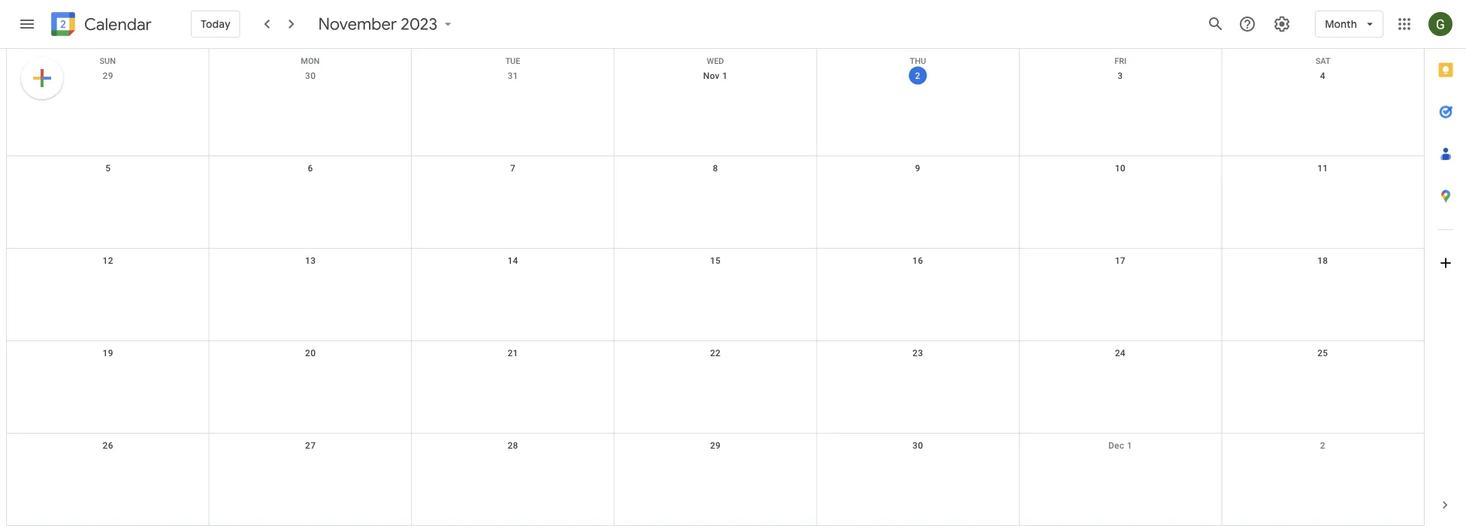 Task type: locate. For each thing, give the bounding box(es) containing it.
sun
[[100, 56, 116, 66]]

row
[[7, 49, 1424, 66], [7, 64, 1424, 156], [7, 156, 1424, 249], [7, 249, 1424, 341], [7, 341, 1424, 434], [7, 434, 1424, 526]]

9
[[915, 163, 921, 174]]

3
[[1118, 71, 1123, 81]]

4
[[1320, 71, 1326, 81]]

0 vertical spatial 2
[[915, 70, 921, 81]]

30
[[305, 71, 316, 81], [913, 440, 923, 451]]

grid
[[6, 49, 1424, 526]]

27
[[305, 440, 316, 451]]

6
[[308, 163, 313, 174]]

1 horizontal spatial 2
[[1320, 440, 1326, 451]]

1 vertical spatial 30
[[913, 440, 923, 451]]

26
[[103, 440, 113, 451]]

dec 1
[[1109, 440, 1132, 451]]

3 row from the top
[[7, 156, 1424, 249]]

23
[[913, 348, 923, 359]]

tab list
[[1425, 49, 1466, 484]]

31
[[508, 71, 518, 81]]

8
[[713, 163, 718, 174]]

1 right nov
[[722, 71, 728, 81]]

1 vertical spatial 29
[[710, 440, 721, 451]]

thu
[[910, 56, 926, 66]]

6 row from the top
[[7, 434, 1424, 526]]

7
[[510, 163, 516, 174]]

22
[[710, 348, 721, 359]]

1 horizontal spatial 30
[[913, 440, 923, 451]]

dec
[[1109, 440, 1125, 451]]

calendar heading
[[81, 14, 152, 35]]

month button
[[1315, 6, 1384, 42]]

29
[[103, 71, 113, 81], [710, 440, 721, 451]]

1 for dec 1
[[1127, 440, 1132, 451]]

16
[[913, 256, 923, 266]]

2 row from the top
[[7, 64, 1424, 156]]

1 row from the top
[[7, 49, 1424, 66]]

0 horizontal spatial 1
[[722, 71, 728, 81]]

november 2023 button
[[312, 14, 462, 35]]

0 vertical spatial 1
[[722, 71, 728, 81]]

1 vertical spatial 1
[[1127, 440, 1132, 451]]

tue
[[505, 56, 520, 66]]

1 horizontal spatial 1
[[1127, 440, 1132, 451]]

0 horizontal spatial 2
[[915, 70, 921, 81]]

4 row from the top
[[7, 249, 1424, 341]]

row containing sun
[[7, 49, 1424, 66]]

0 horizontal spatial 30
[[305, 71, 316, 81]]

today
[[201, 17, 231, 31]]

14
[[508, 256, 518, 266]]

calendar element
[[48, 9, 152, 42]]

20
[[305, 348, 316, 359]]

row containing 2
[[7, 64, 1424, 156]]

grid containing 2
[[6, 49, 1424, 526]]

2
[[915, 70, 921, 81], [1320, 440, 1326, 451]]

0 vertical spatial 29
[[103, 71, 113, 81]]

1 vertical spatial 2
[[1320, 440, 1326, 451]]

0 vertical spatial 30
[[305, 71, 316, 81]]

row containing 5
[[7, 156, 1424, 249]]

13
[[305, 256, 316, 266]]

5 row from the top
[[7, 341, 1424, 434]]

10
[[1115, 163, 1126, 174]]

1 right 'dec'
[[1127, 440, 1132, 451]]

november
[[318, 14, 397, 35]]

1
[[722, 71, 728, 81], [1127, 440, 1132, 451]]

november 2023
[[318, 14, 438, 35]]



Task type: vqa. For each thing, say whether or not it's contained in the screenshot.
Modify event
no



Task type: describe. For each thing, give the bounding box(es) containing it.
today button
[[191, 6, 240, 42]]

12
[[103, 256, 113, 266]]

settings menu image
[[1273, 15, 1291, 33]]

19
[[103, 348, 113, 359]]

24
[[1115, 348, 1126, 359]]

row containing 12
[[7, 249, 1424, 341]]

calendar
[[84, 14, 152, 35]]

row containing 26
[[7, 434, 1424, 526]]

nov
[[703, 71, 720, 81]]

28
[[508, 440, 518, 451]]

5
[[105, 163, 111, 174]]

21
[[508, 348, 518, 359]]

1 horizontal spatial 29
[[710, 440, 721, 451]]

row containing 19
[[7, 341, 1424, 434]]

sat
[[1316, 56, 1331, 66]]

nov 1
[[703, 71, 728, 81]]

17
[[1115, 256, 1126, 266]]

1 for nov 1
[[722, 71, 728, 81]]

15
[[710, 256, 721, 266]]

month
[[1325, 17, 1357, 31]]

18
[[1318, 256, 1328, 266]]

fri
[[1115, 56, 1127, 66]]

2023
[[401, 14, 438, 35]]

main drawer image
[[18, 15, 36, 33]]

0 horizontal spatial 29
[[103, 71, 113, 81]]

mon
[[301, 56, 320, 66]]

25
[[1318, 348, 1328, 359]]

wed
[[707, 56, 724, 66]]

11
[[1318, 163, 1328, 174]]



